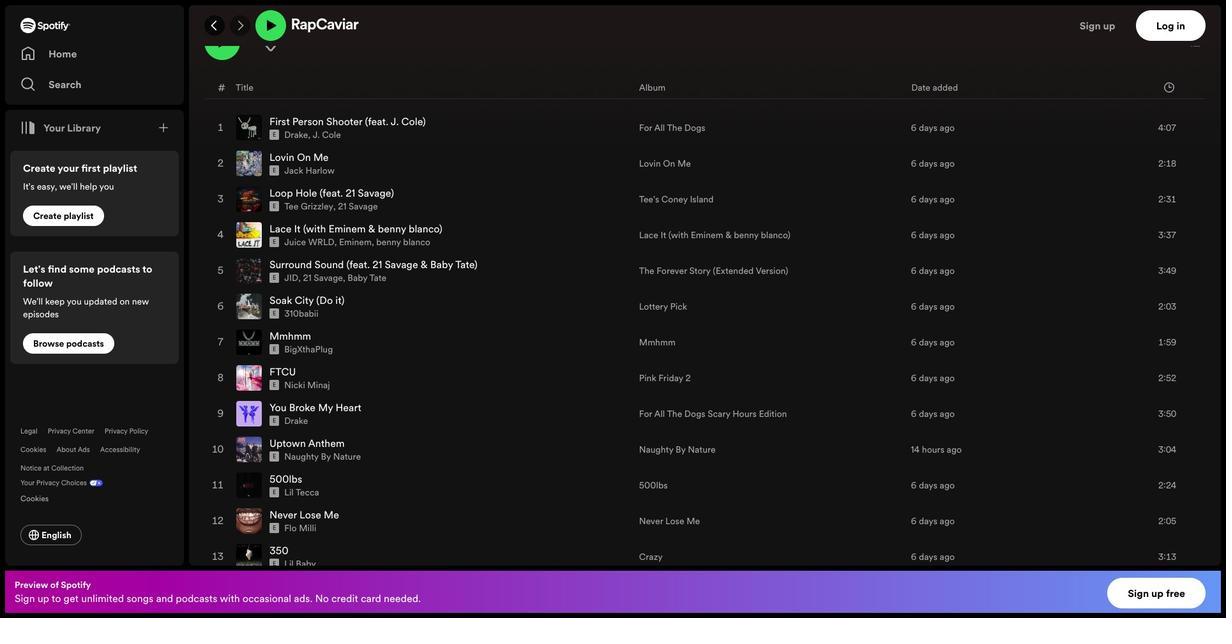 Task type: locate. For each thing, give the bounding box(es) containing it.
2 e from the top
[[273, 167, 276, 175]]

1 dogs from the top
[[685, 122, 706, 134]]

benny up (extended
[[734, 229, 759, 242]]

it's
[[23, 180, 35, 193]]

explicit element left the flo
[[270, 524, 279, 534]]

lil for 500lbs
[[285, 486, 294, 499]]

1 vertical spatial for
[[640, 408, 653, 421]]

explicit element inside you broke my heart cell
[[270, 416, 279, 426]]

6 days ago for 350
[[912, 551, 955, 564]]

e down loop
[[273, 203, 276, 210]]

podcasts right and
[[176, 592, 218, 606]]

14
[[912, 444, 920, 456]]

center
[[73, 427, 94, 436]]

1 all from the top
[[655, 122, 665, 134]]

0 horizontal spatial on
[[297, 150, 311, 164]]

legal
[[20, 427, 38, 436]]

1 horizontal spatial mmhmm
[[640, 336, 676, 349]]

days for ftcu
[[920, 372, 938, 385]]

baby tate link
[[348, 272, 387, 284]]

7 6 from the top
[[912, 336, 917, 349]]

500lbs inside 500lbs cell
[[270, 472, 302, 486]]

0 vertical spatial cookies link
[[20, 445, 46, 455]]

0 horizontal spatial never
[[270, 508, 297, 522]]

the left forever
[[640, 265, 655, 277]]

6 e from the top
[[273, 310, 276, 318]]

j. left cole
[[313, 129, 320, 141]]

lace
[[270, 222, 292, 236], [640, 229, 659, 242]]

0 horizontal spatial blanco)
[[409, 222, 443, 236]]

0 vertical spatial cookies
[[20, 445, 46, 455]]

21 savage link for hole
[[338, 200, 378, 213]]

explicit element inside soak city (do it) cell
[[270, 309, 279, 319]]

6 days ago for first person shooter (feat. j. cole)
[[912, 122, 955, 134]]

sign inside the preview of spotify sign up to get unlimited songs and podcasts with occasional ads. no credit card needed.
[[15, 592, 35, 606]]

days for lace it (with eminem & benny blanco)
[[920, 229, 938, 242]]

2 lil from the top
[[285, 558, 294, 571]]

privacy up accessibility
[[105, 427, 128, 436]]

0 vertical spatial dogs
[[685, 122, 706, 134]]

eminem
[[329, 222, 366, 236], [691, 229, 724, 242], [339, 236, 372, 249]]

juice wrld link
[[285, 236, 335, 249]]

(feat. down harlow
[[320, 186, 343, 200]]

explicit element down 'you' in the bottom left of the page
[[270, 416, 279, 426]]

explicit element left lil tecca
[[270, 488, 279, 498]]

2 drake from the top
[[285, 415, 308, 428]]

10 6 from the top
[[912, 479, 917, 492]]

2 horizontal spatial savage
[[385, 258, 418, 272]]

playlist inside button
[[64, 210, 94, 222]]

21
[[346, 186, 356, 200], [338, 200, 347, 213], [373, 258, 382, 272], [303, 272, 312, 284]]

0 horizontal spatial you
[[67, 295, 82, 308]]

2 horizontal spatial sign
[[1129, 587, 1150, 601]]

0 horizontal spatial to
[[52, 592, 61, 606]]

podcasts inside the preview of spotify sign up to get unlimited songs and podcasts with occasional ads. no credit card needed.
[[176, 592, 218, 606]]

(with down the grizzley
[[303, 222, 326, 236]]

0 vertical spatial playlist
[[103, 161, 137, 175]]

for for first person shooter (feat. j. cole)
[[640, 122, 653, 134]]

e down 350 link
[[273, 561, 276, 568]]

12 6 from the top
[[912, 551, 917, 564]]

on for lovin on me e
[[297, 150, 311, 164]]

(feat. inside loop hole (feat. 21 savage) e
[[320, 186, 343, 200]]

e
[[273, 131, 276, 139], [273, 167, 276, 175], [273, 203, 276, 210], [273, 238, 276, 246], [273, 274, 276, 282], [273, 310, 276, 318], [273, 346, 276, 354], [273, 382, 276, 389], [273, 417, 276, 425], [273, 453, 276, 461], [273, 489, 276, 497], [273, 525, 276, 532], [273, 561, 276, 568]]

me inside never lose me e
[[324, 508, 339, 522]]

log
[[1157, 19, 1175, 33]]

on
[[297, 150, 311, 164], [664, 157, 676, 170]]

1 vertical spatial (feat.
[[320, 186, 343, 200]]

1 horizontal spatial sign
[[1080, 19, 1102, 33]]

0 horizontal spatial never lose me link
[[270, 508, 339, 522]]

explicit element inside the 350 cell
[[270, 559, 279, 570]]

3:13 cell
[[1118, 540, 1195, 575]]

ago
[[940, 122, 955, 134], [940, 157, 955, 170], [940, 193, 955, 206], [940, 229, 955, 242], [940, 265, 955, 277], [940, 300, 955, 313], [940, 336, 955, 349], [940, 372, 955, 385], [940, 408, 955, 421], [947, 444, 963, 456], [940, 479, 955, 492], [940, 515, 955, 528], [940, 551, 955, 564]]

0 horizontal spatial mmhmm
[[270, 329, 311, 343]]

1 horizontal spatial j.
[[391, 115, 399, 129]]

tee's coney island
[[640, 193, 714, 206]]

1 days from the top
[[920, 122, 938, 134]]

jack
[[285, 164, 304, 177]]

explicit element for surround sound (feat. 21 savage & baby tate)
[[270, 273, 279, 283]]

dogs down # row
[[685, 122, 706, 134]]

e up the ftcu link on the bottom left of the page
[[273, 346, 276, 354]]

& for lace it (with eminem & benny blanco) e
[[369, 222, 376, 236]]

explicit element inside 500lbs cell
[[270, 488, 279, 498]]

juice wrld , eminem , benny blanco
[[285, 236, 431, 249]]

naughty by nature link up tecca
[[285, 451, 361, 463]]

blanco
[[403, 236, 431, 249]]

benny up surround sound (feat. 21 savage & baby tate) link
[[377, 236, 401, 249]]

7 6 days ago from the top
[[912, 336, 955, 349]]

2 horizontal spatial up
[[1152, 587, 1164, 601]]

e down 'you' in the bottom left of the page
[[273, 417, 276, 425]]

occasional
[[243, 592, 292, 606]]

1 lil from the top
[[285, 486, 294, 499]]

0 vertical spatial podcasts
[[97, 262, 140, 276]]

500lbs link
[[270, 472, 302, 486], [640, 479, 668, 492]]

8 6 from the top
[[912, 372, 917, 385]]

0 vertical spatial for
[[640, 122, 653, 134]]

ftcu cell
[[236, 361, 629, 396]]

1 explicit element from the top
[[270, 130, 279, 140]]

1 horizontal spatial lace
[[640, 229, 659, 242]]

explicit element inside the first person shooter (feat. j. cole) cell
[[270, 130, 279, 140]]

you right help
[[99, 180, 114, 193]]

naughty by nature down for all the dogs scary hours edition link
[[640, 444, 716, 456]]

lil baby link
[[285, 558, 316, 571]]

explicit element inside the never lose me cell
[[270, 524, 279, 534]]

0 vertical spatial you
[[99, 180, 114, 193]]

0 horizontal spatial lace
[[270, 222, 292, 236]]

lil for 350
[[285, 558, 294, 571]]

e inside the first person shooter (feat. j. cole) e
[[273, 131, 276, 139]]

1 horizontal spatial up
[[1104, 19, 1116, 33]]

9 explicit element from the top
[[270, 416, 279, 426]]

21 right the grizzley
[[338, 200, 347, 213]]

10 explicit element from the top
[[270, 452, 279, 462]]

by right uptown
[[321, 451, 331, 463]]

10 days from the top
[[920, 479, 938, 492]]

you inside create your first playlist it's easy, we'll help you
[[99, 180, 114, 193]]

21 inside loop hole (feat. 21 savage) e
[[346, 186, 356, 200]]

6 days from the top
[[920, 300, 938, 313]]

& inside the lace it (with eminem & benny blanco) e
[[369, 222, 376, 236]]

0 vertical spatial lil
[[285, 486, 294, 499]]

e inside soak city (do it) e
[[273, 310, 276, 318]]

cole)
[[402, 115, 426, 129]]

lil inside the 350 cell
[[285, 558, 294, 571]]

e down uptown
[[273, 453, 276, 461]]

spotify
[[61, 579, 91, 592]]

0 horizontal spatial by
[[321, 451, 331, 463]]

ago for lovin on me
[[940, 157, 955, 170]]

6 6 days ago from the top
[[912, 300, 955, 313]]

4 explicit element from the top
[[270, 237, 279, 247]]

12 6 days ago from the top
[[912, 551, 955, 564]]

0 vertical spatial drake link
[[285, 129, 308, 141]]

eminem up surround sound (feat. 21 savage & baby tate) link
[[339, 236, 372, 249]]

5 e from the top
[[273, 274, 276, 282]]

never lose me link inside cell
[[270, 508, 339, 522]]

benny inside the lace it (with eminem & benny blanco) e
[[378, 222, 406, 236]]

the up lovin on me
[[667, 122, 683, 134]]

rapcaviar grid
[[190, 76, 1221, 619]]

naughty by nature link down for all the dogs scary hours edition link
[[640, 444, 716, 456]]

21 inside surround sound (feat. 21 savage & baby tate) e
[[373, 258, 382, 272]]

3 6 from the top
[[912, 193, 917, 206]]

10 6 days ago from the top
[[912, 479, 955, 492]]

explicit element down 350 link
[[270, 559, 279, 570]]

all down pink friday 2 link
[[655, 408, 665, 421]]

21 savage link up the lace it (with eminem & benny blanco) e
[[338, 200, 378, 213]]

up
[[1104, 19, 1116, 33], [1152, 587, 1164, 601], [37, 592, 49, 606]]

cookies up notice
[[20, 445, 46, 455]]

title
[[236, 81, 254, 94]]

lovin for lovin on me
[[640, 157, 661, 170]]

edition
[[759, 408, 788, 421]]

e down ftcu
[[273, 382, 276, 389]]

(with inside the lace it (with eminem & benny blanco) e
[[303, 222, 326, 236]]

explicit element down first
[[270, 130, 279, 140]]

create for your
[[23, 161, 55, 175]]

savage inside surround sound (feat. 21 savage & baby tate) e
[[385, 258, 418, 272]]

1 vertical spatial podcasts
[[66, 337, 104, 350]]

up inside "top bar and user menu" element
[[1104, 19, 1116, 33]]

it up forever
[[661, 229, 667, 242]]

7 e from the top
[[273, 346, 276, 354]]

6 for lace it (with eminem & benny blanco)
[[912, 229, 917, 242]]

your for your privacy choices
[[20, 479, 35, 488]]

1 vertical spatial 21 savage link
[[303, 272, 343, 284]]

bigxthaplug link
[[285, 343, 333, 356]]

12 days from the top
[[920, 551, 938, 564]]

1 horizontal spatial 500lbs
[[640, 479, 668, 492]]

nature for the naughty by nature 'link' to the right
[[688, 444, 716, 456]]

accessibility link
[[100, 445, 140, 455]]

savage up the lace it (with eminem & benny blanco) e
[[349, 200, 378, 213]]

11 6 from the top
[[912, 515, 917, 528]]

8 days from the top
[[920, 372, 938, 385]]

0 horizontal spatial naughty by nature link
[[285, 451, 361, 463]]

1 horizontal spatial playlist
[[103, 161, 137, 175]]

2 cookies link from the top
[[20, 491, 59, 505]]

lace it (with eminem & benny blanco) link up the forever story (extended version)
[[640, 229, 791, 242]]

0 horizontal spatial naughty
[[285, 451, 319, 463]]

baby inside the 350 cell
[[296, 558, 316, 571]]

2 days from the top
[[920, 157, 938, 170]]

2 all from the top
[[655, 408, 665, 421]]

search link
[[20, 72, 169, 97]]

naughty by nature inside uptown anthem cell
[[285, 451, 361, 463]]

eminem down tee grizzley , 21 savage
[[329, 222, 366, 236]]

e inside never lose me e
[[273, 525, 276, 532]]

california consumer privacy act (ccpa) opt-out icon image
[[87, 479, 103, 491]]

6 for 350
[[912, 551, 917, 564]]

6 days ago for mmhmm
[[912, 336, 955, 349]]

1 horizontal spatial blanco)
[[761, 229, 791, 242]]

e left jack
[[273, 167, 276, 175]]

your down notice
[[20, 479, 35, 488]]

21 savage link for sound
[[303, 272, 343, 284]]

never left milli
[[270, 508, 297, 522]]

13 explicit element from the top
[[270, 559, 279, 570]]

0 horizontal spatial up
[[37, 592, 49, 606]]

duration element
[[1165, 82, 1175, 92]]

savage for ,
[[349, 200, 378, 213]]

days for surround sound (feat. 21 savage & baby tate)
[[920, 265, 938, 277]]

5 6 days ago from the top
[[912, 265, 955, 277]]

eminem inside the lace it (with eminem & benny blanco) e
[[329, 222, 366, 236]]

eminem down island
[[691, 229, 724, 242]]

6 explicit element from the top
[[270, 309, 279, 319]]

1 vertical spatial to
[[52, 592, 61, 606]]

lace down tee's
[[640, 229, 659, 242]]

1 horizontal spatial lovin
[[640, 157, 661, 170]]

11 days from the top
[[920, 515, 938, 528]]

blanco) inside the lace it (with eminem & benny blanco) e
[[409, 222, 443, 236]]

11 explicit element from the top
[[270, 488, 279, 498]]

500lbs for 500lbs e
[[270, 472, 302, 486]]

0 horizontal spatial savage
[[314, 272, 343, 284]]

create down the easy,
[[33, 210, 62, 222]]

1 horizontal spatial naughty
[[640, 444, 674, 456]]

explicit element inside uptown anthem cell
[[270, 452, 279, 462]]

notice at collection link
[[20, 464, 84, 474]]

2 vertical spatial (feat.
[[347, 258, 370, 272]]

explicit element
[[270, 130, 279, 140], [270, 166, 279, 176], [270, 201, 279, 212], [270, 237, 279, 247], [270, 273, 279, 283], [270, 309, 279, 319], [270, 345, 279, 355], [270, 380, 279, 391], [270, 416, 279, 426], [270, 452, 279, 462], [270, 488, 279, 498], [270, 524, 279, 534], [270, 559, 279, 570]]

1 horizontal spatial you
[[99, 180, 114, 193]]

10 e from the top
[[273, 453, 276, 461]]

drake for drake
[[285, 415, 308, 428]]

free
[[1167, 587, 1186, 601]]

500lbs up never lose me
[[640, 479, 668, 492]]

you right keep
[[67, 295, 82, 308]]

nature for the naughty by nature 'link' inside the uptown anthem cell
[[333, 451, 361, 463]]

0 horizontal spatial lose
[[300, 508, 321, 522]]

for
[[640, 122, 653, 134], [640, 408, 653, 421]]

(feat. down juice wrld , eminem , benny blanco
[[347, 258, 370, 272]]

3 6 days ago from the top
[[912, 193, 955, 206]]

uptown anthem link
[[270, 437, 345, 451]]

lose inside never lose me e
[[300, 508, 321, 522]]

preview of spotify sign up to get unlimited songs and podcasts with occasional ads. no credit card needed.
[[15, 579, 421, 606]]

1 horizontal spatial it
[[661, 229, 667, 242]]

sign for sign up free
[[1129, 587, 1150, 601]]

you inside let's find some podcasts to follow we'll keep you updated on new episodes
[[67, 295, 82, 308]]

1 vertical spatial drake
[[285, 415, 308, 428]]

explicit element for you broke my heart
[[270, 416, 279, 426]]

12 e from the top
[[273, 525, 276, 532]]

(with for lace it (with eminem & benny blanco) e
[[303, 222, 326, 236]]

5 days from the top
[[920, 265, 938, 277]]

drake link up uptown
[[285, 415, 308, 428]]

date added
[[912, 81, 959, 94]]

6 days ago for soak city (do it)
[[912, 300, 955, 313]]

3:13
[[1159, 551, 1177, 564]]

your for your library
[[43, 121, 65, 135]]

eminem for lace it (with eminem & benny blanco) e
[[329, 222, 366, 236]]

explicit element for 350
[[270, 559, 279, 570]]

j. left cole)
[[391, 115, 399, 129]]

home
[[49, 47, 77, 61]]

create inside create your first playlist it's easy, we'll help you
[[23, 161, 55, 175]]

1 vertical spatial cookies link
[[20, 491, 59, 505]]

1 for from the top
[[640, 122, 653, 134]]

lace down tee
[[270, 222, 292, 236]]

310babii link
[[285, 308, 319, 320]]

on inside lovin on me e
[[297, 150, 311, 164]]

lil inside 500lbs cell
[[285, 486, 294, 499]]

1 horizontal spatial savage
[[349, 200, 378, 213]]

benny right eminem link
[[378, 222, 406, 236]]

lace inside the lace it (with eminem & benny blanco) e
[[270, 222, 292, 236]]

sign for sign up
[[1080, 19, 1102, 33]]

drake up uptown
[[285, 415, 308, 428]]

blanco) for lace it (with eminem & benny blanco) e
[[409, 222, 443, 236]]

e left jid
[[273, 274, 276, 282]]

podcasts up on
[[97, 262, 140, 276]]

dogs
[[685, 122, 706, 134], [685, 408, 706, 421]]

pink friday 2 link
[[640, 372, 691, 385]]

4 days from the top
[[920, 229, 938, 242]]

7 explicit element from the top
[[270, 345, 279, 355]]

explicit element inside lace it (with eminem & benny blanco) cell
[[270, 237, 279, 247]]

explicit element inside surround sound (feat. 21 savage & baby tate) cell
[[270, 273, 279, 283]]

log in
[[1157, 19, 1186, 33]]

never for never lose me
[[640, 515, 664, 528]]

1 vertical spatial lil
[[285, 558, 294, 571]]

j. inside the first person shooter (feat. j. cole) e
[[391, 115, 399, 129]]

13 e from the top
[[273, 561, 276, 568]]

it down tee
[[294, 222, 301, 236]]

your inside button
[[43, 121, 65, 135]]

6 for lovin on me
[[912, 157, 917, 170]]

& left benny blanco link
[[369, 222, 376, 236]]

never lose me cell
[[236, 504, 629, 539]]

you broke my heart cell
[[236, 397, 629, 431]]

12 explicit element from the top
[[270, 524, 279, 534]]

2 6 from the top
[[912, 157, 917, 170]]

ago for loop hole (feat. 21 savage)
[[940, 193, 955, 206]]

help
[[80, 180, 97, 193]]

my
[[318, 401, 333, 415]]

e left lil tecca
[[273, 489, 276, 497]]

me inside lovin on me e
[[314, 150, 329, 164]]

up left free
[[1152, 587, 1164, 601]]

e inside you broke my heart e
[[273, 417, 276, 425]]

6 for loop hole (feat. 21 savage)
[[912, 193, 917, 206]]

your privacy choices
[[20, 479, 87, 488]]

11 6 days ago from the top
[[912, 515, 955, 528]]

the down friday
[[667, 408, 683, 421]]

1 vertical spatial your
[[20, 479, 35, 488]]

0 vertical spatial the
[[667, 122, 683, 134]]

minaj
[[308, 379, 330, 392]]

1 vertical spatial playlist
[[64, 210, 94, 222]]

lose for never lose me
[[666, 515, 685, 528]]

0 horizontal spatial lace it (with eminem & benny blanco) link
[[270, 222, 443, 236]]

never up crazy link
[[640, 515, 664, 528]]

500lbs link down uptown
[[270, 472, 302, 486]]

(with for lace it (with eminem & benny blanco)
[[669, 229, 689, 242]]

1 e from the top
[[273, 131, 276, 139]]

0 horizontal spatial naughty by nature
[[285, 451, 361, 463]]

3 explicit element from the top
[[270, 201, 279, 212]]

explicit element inside ftcu cell
[[270, 380, 279, 391]]

9 6 days ago from the top
[[912, 408, 955, 421]]

me for lovin on me
[[678, 157, 691, 170]]

,
[[308, 129, 311, 141], [334, 200, 336, 213], [335, 236, 337, 249], [372, 236, 374, 249], [299, 272, 301, 284], [343, 272, 346, 284]]

it for lace it (with eminem & benny blanco)
[[661, 229, 667, 242]]

2 drake link from the top
[[285, 415, 308, 428]]

11 e from the top
[[273, 489, 276, 497]]

playlist right first
[[103, 161, 137, 175]]

lace it (with eminem & benny blanco) link inside cell
[[270, 222, 443, 236]]

8 6 days ago from the top
[[912, 372, 955, 385]]

0 horizontal spatial (with
[[303, 222, 326, 236]]

mmhmm cell
[[236, 325, 629, 360]]

it inside the lace it (with eminem & benny blanco) e
[[294, 222, 301, 236]]

e inside lovin on me e
[[273, 167, 276, 175]]

baby left tate)
[[431, 258, 453, 272]]

1 horizontal spatial (with
[[669, 229, 689, 242]]

mmhmm for mmhmm e
[[270, 329, 311, 343]]

create inside "create playlist" button
[[33, 210, 62, 222]]

mmhmm down the lottery on the right of the page
[[640, 336, 676, 349]]

sign inside "top bar and user menu" element
[[1080, 19, 1102, 33]]

lovin up loop
[[270, 150, 295, 164]]

lace it (with eminem & benny blanco) link down tee grizzley , 21 savage
[[270, 222, 443, 236]]

8 e from the top
[[273, 382, 276, 389]]

4 6 days ago from the top
[[912, 229, 955, 242]]

sign up free button
[[1108, 578, 1207, 609]]

1 vertical spatial dogs
[[685, 408, 706, 421]]

2 dogs from the top
[[685, 408, 706, 421]]

never inside never lose me e
[[270, 508, 297, 522]]

cookies link up notice
[[20, 445, 46, 455]]

1 vertical spatial you
[[67, 295, 82, 308]]

6 6 from the top
[[912, 300, 917, 313]]

you for some
[[67, 295, 82, 308]]

2 6 days ago from the top
[[912, 157, 955, 170]]

e left juice
[[273, 238, 276, 246]]

savage inside the "loop hole (feat. 21 savage)" cell
[[349, 200, 378, 213]]

hours
[[923, 444, 945, 456]]

e down first
[[273, 131, 276, 139]]

e left the flo
[[273, 525, 276, 532]]

(feat. right shooter
[[365, 115, 389, 129]]

0 vertical spatial your
[[43, 121, 65, 135]]

2 explicit element from the top
[[270, 166, 279, 176]]

browse podcasts
[[33, 337, 104, 350]]

, inside the first person shooter (feat. j. cole) cell
[[308, 129, 311, 141]]

6
[[912, 122, 917, 134], [912, 157, 917, 170], [912, 193, 917, 206], [912, 229, 917, 242], [912, 265, 917, 277], [912, 300, 917, 313], [912, 336, 917, 349], [912, 372, 917, 385], [912, 408, 917, 421], [912, 479, 917, 492], [912, 515, 917, 528], [912, 551, 917, 564]]

&
[[369, 222, 376, 236], [726, 229, 732, 242], [421, 258, 428, 272]]

all for you broke my heart
[[655, 408, 665, 421]]

drake up lovin on me e
[[285, 129, 308, 141]]

1 horizontal spatial never
[[640, 515, 664, 528]]

2 horizontal spatial &
[[726, 229, 732, 242]]

0 horizontal spatial your
[[20, 479, 35, 488]]

explicit element left juice
[[270, 237, 279, 247]]

podcasts
[[97, 262, 140, 276], [66, 337, 104, 350], [176, 592, 218, 606]]

jack harlow
[[285, 164, 335, 177]]

& down the blanco
[[421, 258, 428, 272]]

0 vertical spatial create
[[23, 161, 55, 175]]

2 horizontal spatial baby
[[431, 258, 453, 272]]

e inside 350 e
[[273, 561, 276, 568]]

1 cookies from the top
[[20, 445, 46, 455]]

8 explicit element from the top
[[270, 380, 279, 391]]

explicit element up the ftcu link on the bottom left of the page
[[270, 345, 279, 355]]

0 vertical spatial 21 savage link
[[338, 200, 378, 213]]

mmhmm inside cell
[[270, 329, 311, 343]]

lil
[[285, 486, 294, 499], [285, 558, 294, 571]]

3:04
[[1159, 444, 1177, 456]]

days for soak city (do it)
[[920, 300, 938, 313]]

# column header
[[218, 76, 226, 99]]

explicit element inside "lovin on me" cell
[[270, 166, 279, 176]]

drake inside the first person shooter (feat. j. cole) cell
[[285, 129, 308, 141]]

9 e from the top
[[273, 417, 276, 425]]

privacy up about
[[48, 427, 71, 436]]

6 for 500lbs
[[912, 479, 917, 492]]

to up new
[[143, 262, 152, 276]]

2 for from the top
[[640, 408, 653, 421]]

grizzley
[[301, 200, 334, 213]]

go back image
[[210, 20, 220, 31]]

flo
[[285, 522, 297, 535]]

4 6 from the top
[[912, 229, 917, 242]]

mmhmm down 310babii link
[[270, 329, 311, 343]]

1 horizontal spatial never lose me link
[[640, 515, 700, 528]]

6 days ago for surround sound (feat. 21 savage & baby tate)
[[912, 265, 955, 277]]

1 horizontal spatial mmhmm link
[[640, 336, 676, 349]]

blanco) up version)
[[761, 229, 791, 242]]

ago for 350
[[940, 551, 955, 564]]

jid , 21 savage , baby tate
[[285, 272, 387, 284]]

go forward image
[[235, 20, 245, 31]]

dogs left scary
[[685, 408, 706, 421]]

1 horizontal spatial by
[[676, 444, 686, 456]]

0 vertical spatial drake
[[285, 129, 308, 141]]

1 horizontal spatial naughty by nature
[[640, 444, 716, 456]]

mmhmm link
[[270, 329, 311, 343], [640, 336, 676, 349]]

1 drake from the top
[[285, 129, 308, 141]]

explicit element left jack
[[270, 166, 279, 176]]

no
[[315, 592, 329, 606]]

0 horizontal spatial nature
[[333, 451, 361, 463]]

to inside let's find some podcasts to follow we'll keep you updated on new episodes
[[143, 262, 152, 276]]

naughty by nature up tecca
[[285, 451, 361, 463]]

1 horizontal spatial nature
[[688, 444, 716, 456]]

you broke my heart link
[[270, 401, 362, 415]]

explicit element down soak at left
[[270, 309, 279, 319]]

9 6 from the top
[[912, 408, 917, 421]]

7 days from the top
[[920, 336, 938, 349]]

drake inside you broke my heart cell
[[285, 415, 308, 428]]

by inside uptown anthem cell
[[321, 451, 331, 463]]

up left log
[[1104, 19, 1116, 33]]

jid link
[[285, 272, 299, 284]]

your left library
[[43, 121, 65, 135]]

& for lace it (with eminem & benny blanco)
[[726, 229, 732, 242]]

the for you broke my heart
[[667, 408, 683, 421]]

podcasts right browse on the bottom of page
[[66, 337, 104, 350]]

savage up "(do" at the top of the page
[[314, 272, 343, 284]]

1 vertical spatial cookies
[[20, 493, 49, 504]]

mmhmm for mmhmm
[[640, 336, 676, 349]]

hours
[[733, 408, 757, 421]]

lovin for lovin on me e
[[270, 150, 295, 164]]

9 days from the top
[[920, 408, 938, 421]]

0 vertical spatial to
[[143, 262, 152, 276]]

1 horizontal spatial lose
[[666, 515, 685, 528]]

1 horizontal spatial on
[[664, 157, 676, 170]]

4 e from the top
[[273, 238, 276, 246]]

explicit element inside mmhmm cell
[[270, 345, 279, 355]]

6 days ago for 500lbs
[[912, 479, 955, 492]]

ago for surround sound (feat. 21 savage & baby tate)
[[940, 265, 955, 277]]

keep
[[45, 295, 65, 308]]

0 horizontal spatial it
[[294, 222, 301, 236]]

1 horizontal spatial &
[[421, 258, 428, 272]]

21 savage link
[[338, 200, 378, 213], [303, 272, 343, 284]]

3 days from the top
[[920, 193, 938, 206]]

2 cookies from the top
[[20, 493, 49, 504]]

0 horizontal spatial j.
[[313, 129, 320, 141]]

1 vertical spatial create
[[33, 210, 62, 222]]

eminem for lace it (with eminem & benny blanco)
[[691, 229, 724, 242]]

2 vertical spatial podcasts
[[176, 592, 218, 606]]

up inside the preview of spotify sign up to get unlimited songs and podcasts with occasional ads. no credit card needed.
[[37, 592, 49, 606]]

350 cell
[[236, 540, 629, 575]]

nature inside uptown anthem cell
[[333, 451, 361, 463]]

for up lovin on me
[[640, 122, 653, 134]]

drake link
[[285, 129, 308, 141], [285, 415, 308, 428]]

6 days ago for ftcu
[[912, 372, 955, 385]]

up for sign up
[[1104, 19, 1116, 33]]

your
[[43, 121, 65, 135], [20, 479, 35, 488]]

(feat. inside surround sound (feat. 21 savage & baby tate) e
[[347, 258, 370, 272]]

5 explicit element from the top
[[270, 273, 279, 283]]

1 horizontal spatial your
[[43, 121, 65, 135]]

the
[[667, 122, 683, 134], [640, 265, 655, 277], [667, 408, 683, 421]]

mmhmm link down 310babii link
[[270, 329, 311, 343]]

lose for never lose me e
[[300, 508, 321, 522]]

0 vertical spatial all
[[655, 122, 665, 134]]

anthem
[[308, 437, 345, 451]]

explicit element down uptown
[[270, 452, 279, 462]]

21 left savage) at left
[[346, 186, 356, 200]]

5 6 from the top
[[912, 265, 917, 277]]

collection
[[51, 464, 84, 474]]

lovin inside lovin on me e
[[270, 150, 295, 164]]

all up lovin on me
[[655, 122, 665, 134]]

0 horizontal spatial 500lbs link
[[270, 472, 302, 486]]

naughty inside uptown anthem cell
[[285, 451, 319, 463]]

explicit element for soak city (do it)
[[270, 309, 279, 319]]

1 cookies link from the top
[[20, 445, 46, 455]]

0 horizontal spatial lovin
[[270, 150, 295, 164]]

for down 'pink'
[[640, 408, 653, 421]]

on for lovin on me
[[664, 157, 676, 170]]

1 6 days ago from the top
[[912, 122, 955, 134]]

3 e from the top
[[273, 203, 276, 210]]

0 horizontal spatial sign
[[15, 592, 35, 606]]

0 vertical spatial (feat.
[[365, 115, 389, 129]]

0 horizontal spatial lovin on me link
[[270, 150, 329, 164]]

scary
[[708, 408, 731, 421]]

mmhmm link down the lottery on the right of the page
[[640, 336, 676, 349]]

dogs for first person shooter (feat. j. cole)
[[685, 122, 706, 134]]

ago for ftcu
[[940, 372, 955, 385]]

1 vertical spatial drake link
[[285, 415, 308, 428]]

500lbs down uptown
[[270, 472, 302, 486]]

1 horizontal spatial to
[[143, 262, 152, 276]]

list
[[1172, 36, 1186, 49]]

pink friday 2
[[640, 372, 691, 385]]

2 vertical spatial the
[[667, 408, 683, 421]]

flo milli
[[285, 522, 317, 535]]

0 horizontal spatial 500lbs
[[270, 472, 302, 486]]

cookies link down your privacy choices button
[[20, 491, 59, 505]]

drake link up lovin on me e
[[285, 129, 308, 141]]

to left get
[[52, 592, 61, 606]]

cookies down your privacy choices button
[[20, 493, 49, 504]]

easy,
[[37, 180, 57, 193]]

0 horizontal spatial playlist
[[64, 210, 94, 222]]

(do
[[316, 293, 333, 308]]

6 for never lose me
[[912, 515, 917, 528]]

1 6 from the top
[[912, 122, 917, 134]]

0 horizontal spatial &
[[369, 222, 376, 236]]

21 right jid
[[303, 272, 312, 284]]

blanco) down the "loop hole (feat. 21 savage)" cell
[[409, 222, 443, 236]]

days for 350
[[920, 551, 938, 564]]

explicit element inside the "loop hole (feat. 21 savage)" cell
[[270, 201, 279, 212]]

21 down juice wrld , eminem , benny blanco
[[373, 258, 382, 272]]



Task type: describe. For each thing, give the bounding box(es) containing it.
me for never lose me e
[[324, 508, 339, 522]]

savage for (feat.
[[385, 258, 418, 272]]

lovin on me link inside cell
[[270, 150, 329, 164]]

(feat. for savage)
[[320, 186, 343, 200]]

nicki minaj link
[[285, 379, 330, 392]]

6 for ftcu
[[912, 372, 917, 385]]

with
[[220, 592, 240, 606]]

6 days ago for you broke my heart
[[912, 408, 955, 421]]

1 drake link from the top
[[285, 129, 308, 141]]

explicit element for 500lbs
[[270, 488, 279, 498]]

notice
[[20, 464, 42, 474]]

6 for mmhmm
[[912, 336, 917, 349]]

spotify image
[[20, 18, 70, 33]]

# row
[[205, 76, 1206, 99]]

version)
[[756, 265, 789, 277]]

dogs for you broke my heart
[[685, 408, 706, 421]]

310babii
[[285, 308, 319, 320]]

1 vertical spatial the
[[640, 265, 655, 277]]

2:03
[[1159, 300, 1177, 313]]

lovin on me
[[640, 157, 691, 170]]

6 days ago for never lose me
[[912, 515, 955, 528]]

pink
[[640, 372, 657, 385]]

explicit element for ftcu
[[270, 380, 279, 391]]

ftcu
[[270, 365, 296, 379]]

privacy down at
[[36, 479, 59, 488]]

3:49
[[1159, 265, 1177, 277]]

350 e
[[270, 544, 289, 568]]

loop hole (feat. 21 savage) cell
[[236, 182, 629, 217]]

privacy center
[[48, 427, 94, 436]]

it)
[[336, 293, 345, 308]]

search
[[49, 77, 82, 91]]

21 for hole
[[346, 186, 356, 200]]

ads.
[[294, 592, 313, 606]]

2:24
[[1159, 479, 1177, 492]]

1:59
[[1159, 336, 1177, 349]]

playlist inside create your first playlist it's easy, we'll help you
[[103, 161, 137, 175]]

lace it (with eminem & benny blanco) cell
[[236, 218, 629, 253]]

for all the dogs
[[640, 122, 706, 134]]

1 horizontal spatial 500lbs link
[[640, 479, 668, 492]]

benny blanco link
[[377, 236, 431, 249]]

, inside the "loop hole (feat. 21 savage)" cell
[[334, 200, 336, 213]]

lottery pick
[[640, 300, 688, 313]]

privacy for privacy policy
[[105, 427, 128, 436]]

about ads link
[[57, 445, 90, 455]]

privacy policy
[[105, 427, 148, 436]]

6 for surround sound (feat. 21 savage & baby tate)
[[912, 265, 917, 277]]

me for never lose me
[[687, 515, 700, 528]]

explicit element for lovin on me
[[270, 166, 279, 176]]

added
[[933, 81, 959, 94]]

2:52
[[1159, 372, 1177, 385]]

uptown
[[270, 437, 306, 451]]

english
[[42, 529, 71, 542]]

ago for never lose me
[[940, 515, 955, 528]]

e inside surround sound (feat. 21 savage & baby tate) e
[[273, 274, 276, 282]]

days for lovin on me
[[920, 157, 938, 170]]

uptown anthem cell
[[236, 433, 629, 467]]

lace for lace it (with eminem & benny blanco) e
[[270, 222, 292, 236]]

explicit element for lace it (with eminem & benny blanco)
[[270, 237, 279, 247]]

you
[[270, 401, 287, 415]]

explicit element for uptown anthem
[[270, 452, 279, 462]]

e inside mmhmm e
[[273, 346, 276, 354]]

for all the dogs scary hours edition link
[[640, 408, 788, 421]]

some
[[69, 262, 95, 276]]

loop
[[270, 186, 293, 200]]

days for loop hole (feat. 21 savage)
[[920, 193, 938, 206]]

2:31
[[1159, 193, 1177, 206]]

log in button
[[1137, 10, 1207, 41]]

ago for first person shooter (feat. j. cole)
[[940, 122, 955, 134]]

tee's
[[640, 193, 660, 206]]

sign up free
[[1129, 587, 1186, 601]]

ago for mmhmm
[[940, 336, 955, 349]]

card
[[361, 592, 382, 606]]

2
[[686, 372, 691, 385]]

lil tecca
[[285, 486, 319, 499]]

3:50
[[1159, 408, 1177, 421]]

explicit element for mmhmm
[[270, 345, 279, 355]]

ago for lace it (with eminem & benny blanco)
[[940, 229, 955, 242]]

1 horizontal spatial baby
[[348, 272, 368, 284]]

privacy for privacy center
[[48, 427, 71, 436]]

ago for soak city (do it)
[[940, 300, 955, 313]]

eminem link
[[339, 236, 372, 249]]

0 horizontal spatial mmhmm link
[[270, 329, 311, 343]]

the for first person shooter (feat. j. cole)
[[667, 122, 683, 134]]

explicit element for loop hole (feat. 21 savage)
[[270, 201, 279, 212]]

of
[[50, 579, 59, 592]]

e inside 500lbs e
[[273, 489, 276, 497]]

e inside loop hole (feat. 21 savage) e
[[273, 203, 276, 210]]

days for first person shooter (feat. j. cole)
[[920, 122, 938, 134]]

browse
[[33, 337, 64, 350]]

library
[[67, 121, 101, 135]]

benny for lace it (with eminem & benny blanco)
[[734, 229, 759, 242]]

date
[[912, 81, 931, 94]]

never for never lose me e
[[270, 508, 297, 522]]

unlimited
[[81, 592, 124, 606]]

your privacy choices button
[[20, 479, 87, 488]]

policy
[[129, 427, 148, 436]]

j. cole link
[[313, 129, 341, 141]]

1 horizontal spatial lace it (with eminem & benny blanco) link
[[640, 229, 791, 242]]

to inside the preview of spotify sign up to get unlimited songs and podcasts with occasional ads. no credit card needed.
[[52, 592, 61, 606]]

days for mmhmm
[[920, 336, 938, 349]]

tate)
[[456, 258, 478, 272]]

drake for drake , j. cole
[[285, 129, 308, 141]]

create your first playlist it's easy, we'll help you
[[23, 161, 137, 193]]

never lose me
[[640, 515, 700, 528]]

500lbs cell
[[236, 469, 629, 503]]

first person shooter (feat. j. cole) link
[[270, 115, 426, 129]]

6 days ago for loop hole (feat. 21 savage)
[[912, 193, 955, 206]]

in
[[1177, 19, 1186, 33]]

baby inside surround sound (feat. 21 savage & baby tate) e
[[431, 258, 453, 272]]

the forever story (extended version) link
[[640, 265, 789, 277]]

explicit element for first person shooter (feat. j. cole)
[[270, 130, 279, 140]]

privacy policy link
[[105, 427, 148, 436]]

lovin on me cell
[[236, 146, 629, 181]]

e inside uptown anthem e
[[273, 453, 276, 461]]

naughty for the naughty by nature 'link' inside the uptown anthem cell
[[285, 451, 319, 463]]

heart
[[336, 401, 362, 415]]

for all the dogs scary hours edition
[[640, 408, 788, 421]]

6 for first person shooter (feat. j. cole)
[[912, 122, 917, 134]]

nicki
[[285, 379, 305, 392]]

create playlist
[[33, 210, 94, 222]]

by for the naughty by nature 'link' inside the uptown anthem cell
[[321, 451, 331, 463]]

first person shooter (feat. j. cole) cell
[[236, 111, 629, 145]]

6 days ago for lace it (with eminem & benny blanco)
[[912, 229, 955, 242]]

ago for uptown anthem
[[947, 444, 963, 456]]

benny for lace it (with eminem & benny blanco) e
[[378, 222, 406, 236]]

duration image
[[1165, 82, 1175, 92]]

never lose me e
[[270, 508, 339, 532]]

soak city (do it) cell
[[236, 290, 629, 324]]

you for first
[[99, 180, 114, 193]]

& inside surround sound (feat. 21 savage & baby tate) e
[[421, 258, 428, 272]]

surround sound (feat. 21 savage & baby tate) cell
[[236, 254, 629, 288]]

follow
[[23, 276, 53, 290]]

island
[[690, 193, 714, 206]]

(feat. inside the first person shooter (feat. j. cole) e
[[365, 115, 389, 129]]

create playlist button
[[23, 206, 104, 226]]

drake , j. cole
[[285, 129, 341, 141]]

eminem for juice wrld , eminem , benny blanco
[[339, 236, 372, 249]]

get
[[64, 592, 79, 606]]

it for lace it (with eminem & benny blanco) e
[[294, 222, 301, 236]]

browse podcasts link
[[23, 334, 114, 354]]

wrld
[[309, 236, 335, 249]]

naughty for the naughty by nature 'link' to the right
[[640, 444, 674, 456]]

lil tecca link
[[285, 486, 319, 499]]

ago for you broke my heart
[[940, 408, 955, 421]]

(feat. for savage
[[347, 258, 370, 272]]

tee
[[285, 200, 299, 213]]

let's find some podcasts to follow we'll keep you updated on new episodes
[[23, 262, 152, 321]]

4:07
[[1159, 122, 1177, 134]]

privacy center link
[[48, 427, 94, 436]]

the forever story (extended version)
[[640, 265, 789, 277]]

lovin on me e
[[270, 150, 329, 175]]

you broke my heart e
[[270, 401, 362, 425]]

500lbs for 500lbs
[[640, 479, 668, 492]]

me for lovin on me e
[[314, 150, 329, 164]]

2:05
[[1159, 515, 1177, 528]]

days for 500lbs
[[920, 479, 938, 492]]

1 horizontal spatial lovin on me link
[[640, 157, 691, 170]]

ago for 500lbs
[[940, 479, 955, 492]]

main element
[[5, 5, 184, 566]]

about
[[57, 445, 76, 455]]

naughty by nature link inside uptown anthem cell
[[285, 451, 361, 463]]

21 for grizzley
[[338, 200, 347, 213]]

mmhmm e
[[270, 329, 311, 354]]

explicit element for never lose me
[[270, 524, 279, 534]]

List button
[[1167, 32, 1207, 53]]

create for playlist
[[33, 210, 62, 222]]

surround sound (feat. 21 savage & baby tate) e
[[270, 258, 478, 282]]

surround
[[270, 258, 312, 272]]

uptown anthem e
[[270, 437, 345, 461]]

up for sign up free
[[1152, 587, 1164, 601]]

flo milli link
[[285, 522, 317, 535]]

person
[[293, 115, 324, 129]]

days for you broke my heart
[[920, 408, 938, 421]]

top bar and user menu element
[[189, 5, 1222, 46]]

we'll
[[23, 295, 43, 308]]

lace for lace it (with eminem & benny blanco)
[[640, 229, 659, 242]]

days for never lose me
[[920, 515, 938, 528]]

notice at collection
[[20, 464, 84, 474]]

e inside the lace it (with eminem & benny blanco) e
[[273, 238, 276, 246]]

e inside ftcu e
[[273, 382, 276, 389]]

podcasts inside let's find some podcasts to follow we'll keep you updated on new episodes
[[97, 262, 140, 276]]

on
[[120, 295, 130, 308]]

first
[[81, 161, 101, 175]]

first person shooter (feat. j. cole) e
[[270, 115, 426, 139]]

needed.
[[384, 592, 421, 606]]

1 horizontal spatial naughty by nature link
[[640, 444, 716, 456]]

21 for sound
[[373, 258, 382, 272]]

all for first person shooter (feat. j. cole)
[[655, 122, 665, 134]]



Task type: vqa. For each thing, say whether or not it's contained in the screenshot.


